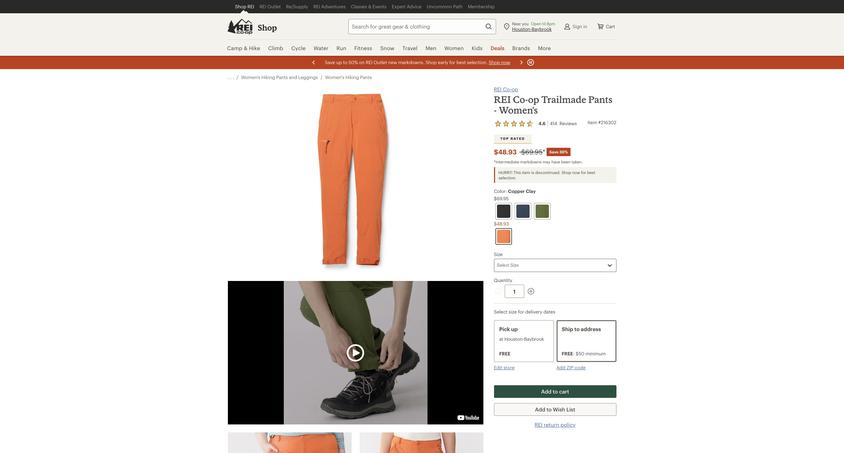 Task type: describe. For each thing, give the bounding box(es) containing it.
for inside hurry! this item is discontinued. shop now for best selection.
[[581, 170, 586, 175]]

expert advice link
[[389, 0, 424, 13]]

re/supply
[[286, 4, 308, 9]]

#216302
[[598, 120, 616, 125]]

membership link
[[465, 0, 497, 13]]

taken.
[[572, 160, 583, 164]]

run
[[337, 45, 346, 51]]

rei adventures
[[313, 4, 346, 9]]

top rated button
[[494, 135, 531, 143]]

pick up
[[499, 326, 518, 333]]

4.6
[[538, 121, 546, 126]]

uncommon path link
[[424, 0, 465, 13]]

camp & hike
[[227, 45, 260, 51]]

now inside hurry! this item is discontinued. shop now for best selection.
[[572, 170, 580, 175]]

brands
[[512, 45, 530, 51]]

dates
[[543, 309, 555, 315]]

0 horizontal spatial women's
[[241, 75, 260, 80]]

- inside rei co-op rei co-op trailmade pants - women's
[[494, 105, 497, 116]]

men button
[[421, 40, 440, 57]]

increment quantity image
[[527, 288, 535, 296]]

water
[[314, 45, 329, 51]]

rei co-op, go to rei.com home page image
[[227, 18, 252, 34]]

add zip code
[[556, 365, 586, 371]]

re/supply link
[[283, 0, 311, 13]]

men
[[425, 45, 436, 51]]

1 . from the left
[[228, 75, 229, 80]]

outlet inside 'link'
[[267, 4, 281, 9]]

rei outlet
[[259, 4, 281, 9]]

markdowns.
[[398, 60, 424, 65]]

1 horizontal spatial pants
[[360, 75, 372, 80]]

to for add to cart
[[553, 389, 558, 395]]

adventures
[[321, 4, 346, 9]]

play rei co-op trailmade pants - women's video image
[[345, 343, 366, 364]]

more
[[538, 45, 551, 51]]

to for add to wish list
[[547, 407, 552, 413]]

shop left early
[[425, 60, 437, 65]]

this
[[514, 170, 521, 175]]

rei return policy
[[535, 422, 576, 429]]

shop down deals dropdown button
[[489, 60, 500, 65]]

women's hiking pants link
[[325, 75, 372, 81]]

50%
[[348, 60, 358, 65]]

cycle
[[291, 45, 306, 51]]

1 hiking from the left
[[261, 75, 275, 80]]

add to wish list
[[535, 407, 575, 413]]

1 vertical spatial houston-
[[504, 337, 524, 342]]

2 hiking from the left
[[345, 75, 359, 80]]

free - $50 minimum
[[562, 351, 606, 357]]

size
[[509, 309, 517, 315]]

shop up rei co-op, go to rei.com home page link
[[235, 4, 246, 9]]

add to cart button
[[494, 386, 616, 399]]

30%
[[559, 150, 568, 154]]

1 horizontal spatial co-
[[513, 94, 528, 105]]

*intermediate
[[494, 160, 519, 164]]

in
[[583, 23, 587, 29]]

classes & events link
[[348, 0, 389, 13]]

shop banner
[[0, 0, 844, 57]]

rated
[[511, 137, 525, 141]]

none field inside shop banner
[[348, 19, 496, 34]]

shop inside hurry! this item is discontinued. shop now for best selection.
[[561, 170, 571, 175]]

add for add to cart
[[541, 389, 551, 395]]

search image
[[485, 22, 493, 30]]

sign in link
[[561, 20, 590, 33]]

best inside hurry! this item is discontinued. shop now for best selection.
[[587, 170, 595, 175]]

color:
[[494, 189, 507, 194]]

fitness button
[[350, 40, 376, 57]]

rei inside 'link'
[[259, 4, 266, 9]]

$48.93 for $48.93 $69.95 *
[[494, 148, 517, 156]]

select
[[494, 309, 507, 315]]

and
[[289, 75, 297, 80]]

2 . from the left
[[230, 75, 231, 80]]

zip
[[567, 365, 573, 371]]

reviews
[[560, 121, 577, 126]]

add to wish list button
[[494, 404, 616, 417]]

promotional messages marquee
[[0, 56, 844, 69]]

store
[[504, 365, 515, 371]]

quantity
[[494, 278, 512, 283]]

wish
[[553, 407, 565, 413]]

address
[[581, 326, 601, 333]]

minimum
[[586, 351, 606, 357]]

color: blue nights image
[[516, 205, 529, 218]]

trailmade
[[541, 94, 586, 105]]

discontinued.
[[535, 170, 560, 175]]

uncommon
[[427, 4, 452, 9]]

0 horizontal spatial co-
[[503, 86, 512, 92]]

save 30%
[[549, 150, 568, 154]]

add for add to wish list
[[535, 407, 545, 413]]

til
[[542, 21, 546, 26]]

women
[[444, 45, 464, 51]]

baybrook inside near you open til 8pm houston-baybrook
[[532, 26, 552, 32]]

deals
[[491, 45, 504, 51]]

sign in
[[573, 23, 587, 29]]

item #216302
[[588, 120, 616, 125]]

camp
[[227, 45, 242, 51]]

markdowns
[[520, 160, 542, 164]]

sign
[[573, 23, 582, 29]]

code
[[575, 365, 586, 371]]

next message image
[[517, 59, 525, 67]]

snow button
[[376, 40, 398, 57]]

now inside promotional messages marquee
[[501, 60, 510, 65]]

new
[[388, 60, 397, 65]]

8pm
[[547, 21, 555, 26]]

pants inside rei co-op rei co-op trailmade pants - women's
[[588, 94, 613, 105]]

free for free
[[499, 351, 510, 357]]

1 horizontal spatial -
[[573, 351, 575, 357]]

0 horizontal spatial $69.95
[[494, 196, 509, 202]]

rei co-op rei co-op trailmade pants - women's
[[494, 86, 613, 116]]

*intermediate markdowns may have been taken.
[[494, 160, 583, 164]]

leggings
[[298, 75, 318, 80]]

policy
[[560, 422, 576, 429]]

previous message image
[[310, 59, 318, 67]]

item
[[522, 170, 530, 175]]

travel button
[[398, 40, 421, 57]]

fitness
[[354, 45, 372, 51]]

you
[[522, 21, 529, 26]]



Task type: vqa. For each thing, say whether or not it's contained in the screenshot.
SHIP TO ADDRESS (124) on the top
no



Task type: locate. For each thing, give the bounding box(es) containing it.
0 horizontal spatial selection.
[[467, 60, 487, 65]]

rei return policy button
[[535, 422, 576, 429]]

to left wish
[[547, 407, 552, 413]]

1 horizontal spatial up
[[511, 326, 518, 333]]

None search field
[[336, 19, 496, 34]]

on
[[359, 60, 364, 65]]

now left next message 'icon'
[[501, 60, 510, 65]]

add zip code button
[[556, 365, 586, 371]]

0 vertical spatial houston-
[[512, 26, 532, 32]]

& for camp
[[244, 45, 248, 51]]

$50
[[576, 351, 584, 357]]

best inside promotional messages marquee
[[456, 60, 466, 65]]

0 vertical spatial best
[[456, 60, 466, 65]]

women's down "rei co-op" link
[[499, 105, 538, 116]]

hurry! this item is discontinued. shop now for best selection.
[[499, 170, 595, 180]]

None field
[[348, 19, 496, 34]]

0 vertical spatial save
[[325, 60, 335, 65]]

add left cart
[[541, 389, 551, 395]]

selection.
[[467, 60, 487, 65], [499, 176, 516, 180]]

3 . from the left
[[233, 75, 234, 80]]

1 vertical spatial best
[[587, 170, 595, 175]]

free for free - $50 minimum
[[562, 351, 573, 357]]

0 horizontal spatial op
[[512, 86, 518, 92]]

cart
[[559, 389, 569, 395]]

0 vertical spatial baybrook
[[532, 26, 552, 32]]

1 vertical spatial op
[[528, 94, 539, 105]]

hiking
[[261, 75, 275, 80], [345, 75, 359, 80]]

0 vertical spatial now
[[501, 60, 510, 65]]

add inside button
[[535, 407, 545, 413]]

edit store
[[494, 365, 515, 371]]

list
[[566, 407, 575, 413]]

hiking down 50%
[[345, 75, 359, 80]]

rei adventures link
[[311, 0, 348, 13]]

co-
[[503, 86, 512, 92], [513, 94, 528, 105]]

1 horizontal spatial for
[[518, 309, 524, 315]]

cart link
[[593, 18, 619, 34]]

0 vertical spatial op
[[512, 86, 518, 92]]

rei inside button
[[535, 422, 542, 429]]

copper
[[508, 189, 525, 194]]

youtubelogo image
[[456, 414, 481, 423]]

ship to address
[[562, 326, 601, 333]]

save for save 30%
[[549, 150, 559, 154]]

to right the ship
[[574, 326, 580, 333]]

save for save up to 50% on rei outlet new markdowns. shop early for best selection. shop now
[[325, 60, 335, 65]]

0 horizontal spatial hiking
[[261, 75, 275, 80]]

for down taken.
[[581, 170, 586, 175]]

- down "rei co-op" link
[[494, 105, 497, 116]]

1 horizontal spatial hiking
[[345, 75, 359, 80]]

save right previous message "image"
[[325, 60, 335, 65]]

pants up item #216302
[[588, 94, 613, 105]]

2 horizontal spatial pants
[[588, 94, 613, 105]]

2 vertical spatial for
[[518, 309, 524, 315]]

save left the 30%
[[549, 150, 559, 154]]

top
[[500, 137, 509, 141]]

expert advice
[[392, 4, 421, 9]]

shop down been
[[561, 170, 571, 175]]

0 vertical spatial for
[[449, 60, 455, 65]]

houston- down pick up
[[504, 337, 524, 342]]

shop down rei outlet 'link'
[[258, 23, 277, 32]]

2 $48.93 from the top
[[494, 221, 509, 227]]

414
[[550, 121, 557, 126]]

up right pick
[[511, 326, 518, 333]]

free left $50
[[562, 351, 573, 357]]

0 vertical spatial outlet
[[267, 4, 281, 9]]

pause banner message scrolling image
[[527, 59, 534, 67]]

0 vertical spatial -
[[494, 105, 497, 116]]

women's right leggings
[[325, 75, 344, 80]]

2 / from the left
[[321, 75, 322, 80]]

rei inside promotional messages marquee
[[366, 60, 372, 65]]

1 $48.93 from the top
[[494, 148, 517, 156]]

& inside dropdown button
[[244, 45, 248, 51]]

shop rei
[[235, 4, 254, 9]]

1 vertical spatial for
[[581, 170, 586, 175]]

0 horizontal spatial pants
[[276, 75, 288, 80]]

to inside button
[[547, 407, 552, 413]]

selection. down the hurry! on the right top of page
[[499, 176, 516, 180]]

near
[[512, 21, 521, 26]]

been
[[561, 160, 571, 164]]

add inside popup button
[[541, 389, 551, 395]]

hike
[[249, 45, 260, 51]]

op down next message 'icon'
[[512, 86, 518, 92]]

best
[[456, 60, 466, 65], [587, 170, 595, 175]]

$48.93 down color: black "icon"
[[494, 221, 509, 227]]

outlet left new
[[373, 60, 387, 65]]

1 horizontal spatial /
[[321, 75, 322, 80]]

cart
[[606, 23, 615, 29]]

uncommon path
[[427, 4, 463, 9]]

/ right . . . dropdown button
[[237, 75, 238, 80]]

classes
[[351, 4, 367, 9]]

baybrook down til
[[532, 26, 552, 32]]

2 free from the left
[[562, 351, 573, 357]]

1 horizontal spatial op
[[528, 94, 539, 105]]

to inside promotional messages marquee
[[343, 60, 347, 65]]

add for add zip code
[[556, 365, 565, 371]]

1 vertical spatial -
[[573, 351, 575, 357]]

for
[[449, 60, 455, 65], [581, 170, 586, 175], [518, 309, 524, 315]]

ship
[[562, 326, 573, 333]]

1 horizontal spatial .
[[230, 75, 231, 80]]

add left the zip
[[556, 365, 565, 371]]

1 vertical spatial baybrook
[[524, 337, 544, 342]]

water button
[[310, 40, 333, 57]]

outlet inside promotional messages marquee
[[373, 60, 387, 65]]

to for ship to address
[[574, 326, 580, 333]]

add inside button
[[556, 365, 565, 371]]

2 horizontal spatial for
[[581, 170, 586, 175]]

2 horizontal spatial .
[[233, 75, 234, 80]]

hiking left and
[[261, 75, 275, 80]]

pants down the on
[[360, 75, 372, 80]]

1 horizontal spatial women's
[[325, 75, 344, 80]]

1 vertical spatial co-
[[513, 94, 528, 105]]

1 horizontal spatial now
[[572, 170, 580, 175]]

hurry!
[[499, 170, 513, 175]]

0 horizontal spatial now
[[501, 60, 510, 65]]

women's hiking pants and leggings link
[[241, 75, 318, 81]]

& for classes
[[368, 4, 371, 9]]

*
[[543, 148, 545, 156]]

0 vertical spatial &
[[368, 4, 371, 9]]

1 vertical spatial &
[[244, 45, 248, 51]]

for right 'size' at the bottom right of page
[[518, 309, 524, 315]]

1 vertical spatial $48.93
[[494, 221, 509, 227]]

add to cart
[[541, 389, 569, 395]]

& left hike
[[244, 45, 248, 51]]

.
[[228, 75, 229, 80], [230, 75, 231, 80], [233, 75, 234, 80]]

0 horizontal spatial free
[[499, 351, 510, 357]]

for right early
[[449, 60, 455, 65]]

0 vertical spatial selection.
[[467, 60, 487, 65]]

0 vertical spatial add
[[556, 365, 565, 371]]

1 vertical spatial selection.
[[499, 176, 516, 180]]

1 horizontal spatial $69.95
[[521, 148, 543, 156]]

houston-
[[512, 26, 532, 32], [504, 337, 524, 342]]

1 vertical spatial up
[[511, 326, 518, 333]]

. . . / women's hiking pants and leggings / women's hiking pants
[[228, 75, 372, 80]]

color: copper clay
[[494, 189, 536, 194]]

$69.95 up markdowns
[[521, 148, 543, 156]]

color: woodland olive image
[[535, 205, 549, 218]]

to inside popup button
[[553, 389, 558, 395]]

up for pick
[[511, 326, 518, 333]]

0 horizontal spatial &
[[244, 45, 248, 51]]

baybrook down delivery
[[524, 337, 544, 342]]

0 vertical spatial up
[[336, 60, 342, 65]]

to left 50%
[[343, 60, 347, 65]]

climb
[[268, 45, 283, 51]]

None number field
[[505, 285, 524, 298]]

pants
[[276, 75, 288, 80], [360, 75, 372, 80], [588, 94, 613, 105]]

selection. down kids dropdown button at the right top
[[467, 60, 487, 65]]

1 vertical spatial save
[[549, 150, 559, 154]]

0 vertical spatial $48.93
[[494, 148, 517, 156]]

edit
[[494, 365, 502, 371]]

$69.95 down color:
[[494, 196, 509, 202]]

membership
[[468, 4, 495, 9]]

color: black image
[[497, 205, 510, 218]]

events
[[373, 4, 387, 9]]

women's inside rei co-op rei co-op trailmade pants - women's
[[499, 105, 538, 116]]

free up edit store
[[499, 351, 510, 357]]

& left events
[[368, 4, 371, 9]]

have
[[551, 160, 560, 164]]

near you open til 8pm houston-baybrook
[[512, 21, 555, 32]]

$48.93 up *intermediate
[[494, 148, 517, 156]]

at
[[499, 337, 503, 342]]

none search field inside shop banner
[[336, 19, 496, 34]]

1 free from the left
[[499, 351, 510, 357]]

$69.95
[[521, 148, 543, 156], [494, 196, 509, 202]]

op up 4.6 on the top of page
[[528, 94, 539, 105]]

run button
[[333, 40, 350, 57]]

pick
[[499, 326, 510, 333]]

rei co-op, go to rei.com home page link
[[227, 18, 252, 34]]

1 vertical spatial add
[[541, 389, 551, 395]]

climb button
[[264, 40, 287, 57]]

$48.93 for $48.93
[[494, 221, 509, 227]]

op
[[512, 86, 518, 92], [528, 94, 539, 105]]

top rated
[[500, 137, 525, 141]]

kids button
[[468, 40, 487, 57]]

2 vertical spatial add
[[535, 407, 545, 413]]

0 horizontal spatial outlet
[[267, 4, 281, 9]]

is
[[531, 170, 534, 175]]

1 horizontal spatial selection.
[[499, 176, 516, 180]]

houston- inside near you open til 8pm houston-baybrook
[[512, 26, 532, 32]]

deals button
[[487, 40, 508, 57]]

save up to 50% on rei outlet new markdowns. shop early for best selection. shop now
[[325, 60, 510, 65]]

decrement quantity image
[[494, 288, 502, 296]]

edit store button
[[494, 365, 515, 371]]

to left cart
[[553, 389, 558, 395]]

delivery
[[525, 309, 542, 315]]

up inside promotional messages marquee
[[336, 60, 342, 65]]

at houston-baybrook
[[499, 337, 544, 342]]

1 vertical spatial $69.95
[[494, 196, 509, 202]]

save inside promotional messages marquee
[[325, 60, 335, 65]]

selection. inside promotional messages marquee
[[467, 60, 487, 65]]

women's right . . . dropdown button
[[241, 75, 260, 80]]

1 horizontal spatial best
[[587, 170, 595, 175]]

houston- down you
[[512, 26, 532, 32]]

pants left and
[[276, 75, 288, 80]]

1 horizontal spatial save
[[549, 150, 559, 154]]

0 horizontal spatial save
[[325, 60, 335, 65]]

snow
[[380, 45, 394, 51]]

color: copper clay image
[[497, 230, 510, 244]]

0 vertical spatial $69.95
[[521, 148, 543, 156]]

selection. inside hurry! this item is discontinued. shop now for best selection.
[[499, 176, 516, 180]]

0 horizontal spatial best
[[456, 60, 466, 65]]

1 vertical spatial now
[[572, 170, 580, 175]]

$48.93 $69.95 *
[[494, 148, 545, 156]]

0 horizontal spatial -
[[494, 105, 497, 116]]

0 horizontal spatial up
[[336, 60, 342, 65]]

0 horizontal spatial for
[[449, 60, 455, 65]]

outlet up shop link
[[267, 4, 281, 9]]

Search for great gear & clothing text field
[[348, 19, 496, 34]]

now down taken.
[[572, 170, 580, 175]]

add left wish
[[535, 407, 545, 413]]

0 vertical spatial co-
[[503, 86, 512, 92]]

1 horizontal spatial outlet
[[373, 60, 387, 65]]

- left $50
[[573, 351, 575, 357]]

advice
[[407, 4, 421, 9]]

kids
[[472, 45, 483, 51]]

0 horizontal spatial .
[[228, 75, 229, 80]]

up left 50%
[[336, 60, 342, 65]]

1 horizontal spatial &
[[368, 4, 371, 9]]

2 horizontal spatial women's
[[499, 105, 538, 116]]

rei outlet link
[[257, 0, 283, 13]]

1 vertical spatial outlet
[[373, 60, 387, 65]]

women's
[[241, 75, 260, 80], [325, 75, 344, 80], [499, 105, 538, 116]]

open
[[531, 21, 541, 26]]

0 horizontal spatial /
[[237, 75, 238, 80]]

up for save
[[336, 60, 342, 65]]

add
[[556, 365, 565, 371], [541, 389, 551, 395], [535, 407, 545, 413]]

to
[[343, 60, 347, 65], [574, 326, 580, 333], [553, 389, 558, 395], [547, 407, 552, 413]]

/ right leggings
[[321, 75, 322, 80]]

414 reviews
[[550, 121, 577, 126]]

for inside promotional messages marquee
[[449, 60, 455, 65]]

1 / from the left
[[237, 75, 238, 80]]

1 horizontal spatial free
[[562, 351, 573, 357]]

rei
[[247, 4, 254, 9], [259, 4, 266, 9], [313, 4, 320, 9], [366, 60, 372, 65], [494, 86, 502, 92], [494, 94, 511, 105], [535, 422, 542, 429]]

/
[[237, 75, 238, 80], [321, 75, 322, 80]]



